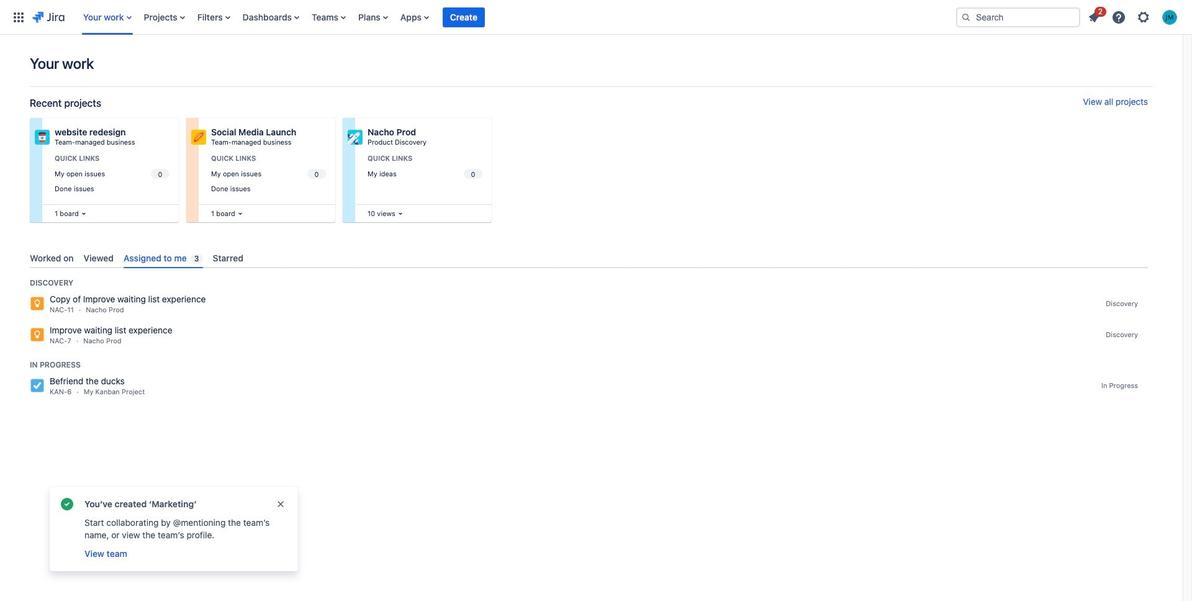 Task type: describe. For each thing, give the bounding box(es) containing it.
appswitcher icon image
[[11, 10, 26, 25]]

primary element
[[7, 0, 946, 34]]

1 horizontal spatial list
[[1083, 5, 1185, 28]]

list item inside list
[[1083, 5, 1107, 27]]

success image
[[60, 497, 75, 512]]

notifications image
[[1087, 10, 1102, 25]]

2 board image from the left
[[395, 209, 405, 219]]

0 horizontal spatial list item
[[443, 0, 485, 34]]

your profile and settings image
[[1162, 10, 1177, 25]]

dismiss image
[[276, 499, 286, 509]]



Task type: locate. For each thing, give the bounding box(es) containing it.
search image
[[961, 12, 971, 22]]

list item
[[443, 0, 485, 34], [1083, 5, 1107, 27]]

list
[[77, 0, 946, 34], [1083, 5, 1185, 28]]

jira image
[[32, 10, 64, 25], [32, 10, 64, 25]]

settings image
[[1136, 10, 1151, 25]]

board image
[[235, 209, 245, 219], [395, 209, 405, 219]]

help image
[[1111, 10, 1126, 25]]

tab list
[[25, 248, 1153, 268]]

0 horizontal spatial list
[[77, 0, 946, 34]]

board image
[[79, 209, 89, 219]]

1 horizontal spatial board image
[[395, 209, 405, 219]]

Search field
[[956, 7, 1080, 27]]

banner
[[0, 0, 1192, 35]]

1 horizontal spatial list item
[[1083, 5, 1107, 27]]

None search field
[[956, 7, 1080, 27]]

0 horizontal spatial board image
[[235, 209, 245, 219]]

1 board image from the left
[[235, 209, 245, 219]]



Task type: vqa. For each thing, say whether or not it's contained in the screenshot.
search icon
yes



